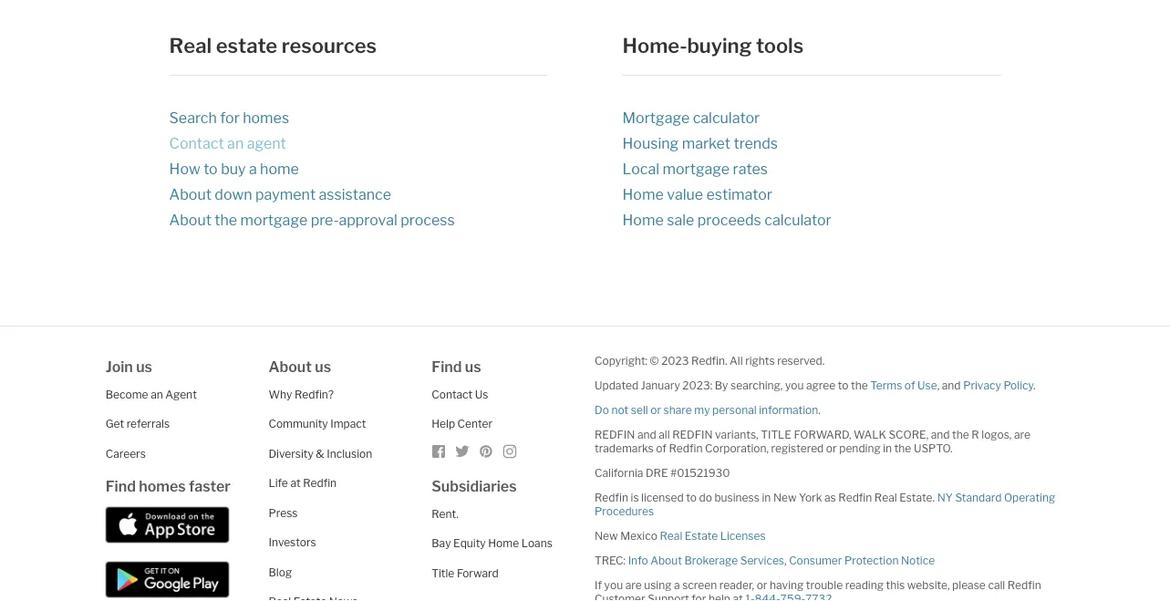 Task type: describe. For each thing, give the bounding box(es) containing it.
0 vertical spatial calculator
[[693, 109, 760, 126]]

home value estimator link
[[623, 185, 773, 203]]

redfin twitter image
[[456, 444, 470, 459]]

forward,
[[794, 428, 852, 441]]

operating
[[1005, 491, 1056, 504]]

sell
[[631, 403, 649, 417]]

redfin pinterest image
[[479, 444, 494, 459]]

trademarks
[[595, 442, 654, 455]]

0 vertical spatial real
[[169, 33, 212, 58]]

1 vertical spatial new
[[595, 529, 618, 543]]

referrals
[[127, 418, 170, 431]]

redfin down &
[[303, 477, 337, 490]]

assistance
[[319, 185, 392, 203]]

or inside redfin and all redfin variants, title forward, walk score, and the r logos, are trademarks of redfin corporation, registered or pending in the uspto.
[[827, 442, 838, 455]]

customer
[[595, 592, 646, 601]]

rent. button
[[432, 507, 459, 521]]

0 horizontal spatial or
[[651, 403, 662, 417]]

redfin facebook image
[[432, 444, 447, 459]]

become an agent button
[[106, 388, 197, 401]]

rent.
[[432, 507, 459, 521]]

title
[[761, 428, 792, 441]]

search for homes contact an agent how to buy a home about down payment assistance about the mortgage pre-approval process
[[169, 109, 455, 229]]

walk
[[854, 428, 887, 441]]

mortgage
[[623, 109, 690, 126]]

privacy policy link
[[964, 379, 1034, 392]]

info
[[629, 554, 649, 567]]

0 horizontal spatial in
[[762, 491, 771, 504]]

find us
[[432, 358, 482, 376]]

standard
[[956, 491, 1002, 504]]

download the redfin app on the apple app store image
[[106, 507, 230, 544]]

protection
[[845, 554, 899, 567]]

community
[[269, 418, 328, 431]]

1 vertical spatial home
[[623, 211, 664, 229]]

trends
[[734, 134, 779, 152]]

the left terms
[[852, 379, 869, 392]]

why redfin?
[[269, 388, 334, 401]]

do
[[700, 491, 713, 504]]

york
[[800, 491, 823, 504]]

trec:
[[595, 554, 626, 567]]

us for about us
[[315, 358, 331, 376]]

title forward button
[[432, 567, 499, 580]]

the down "score,"
[[895, 442, 912, 455]]

business
[[715, 491, 760, 504]]

all
[[659, 428, 670, 441]]

real estate licenses link
[[660, 529, 766, 543]]

variants,
[[716, 428, 759, 441]]

an inside search for homes contact an agent how to buy a home about down payment assistance about the mortgage pre-approval process
[[227, 134, 244, 152]]

pending
[[840, 442, 881, 455]]

become an agent
[[106, 388, 197, 401]]

1 vertical spatial calculator
[[765, 211, 832, 229]]

1 horizontal spatial to
[[687, 491, 697, 504]]

rates
[[733, 160, 768, 178]]

copyright: © 2023 redfin. all rights reserved.
[[595, 354, 825, 367]]

value
[[667, 185, 704, 203]]

redfin inside if you are using a screen reader, or having trouble reading this website, please call redfin customer support for help at
[[1008, 579, 1042, 592]]

find homes faster
[[106, 478, 231, 496]]

call
[[989, 579, 1006, 592]]

to for real estate resources
[[204, 160, 218, 178]]

uspto.
[[914, 442, 953, 455]]

bay
[[432, 537, 451, 550]]

home-buying tools
[[623, 33, 804, 58]]

how to buy a home link
[[169, 160, 299, 178]]

bay equity home loans
[[432, 537, 553, 550]]

agent
[[247, 134, 286, 152]]

share
[[664, 403, 692, 417]]

notice
[[902, 554, 936, 567]]

redfin right as
[[839, 491, 873, 504]]

title forward
[[432, 567, 499, 580]]

licensed
[[642, 491, 684, 504]]

redfin is licensed to do business in new york as redfin real estate.
[[595, 491, 938, 504]]

website,
[[908, 579, 951, 592]]

score,
[[889, 428, 929, 441]]

0 vertical spatial home
[[623, 185, 664, 203]]

pre-
[[311, 211, 339, 229]]

buying
[[688, 33, 752, 58]]

about the mortgage pre-approval process link
[[169, 211, 455, 229]]

mexico
[[621, 529, 658, 543]]

personal
[[713, 403, 757, 417]]

join us
[[106, 358, 152, 376]]

#01521930
[[671, 466, 731, 480]]

at inside if you are using a screen reader, or having trouble reading this website, please call redfin customer support for help at
[[733, 592, 744, 601]]

using
[[645, 579, 672, 592]]

search
[[169, 109, 217, 126]]

consumer protection notice link
[[790, 554, 936, 567]]

for inside if you are using a screen reader, or having trouble reading this website, please call redfin customer support for help at
[[692, 592, 707, 601]]

r
[[972, 428, 980, 441]]

process
[[401, 211, 455, 229]]

redfin.
[[692, 354, 728, 367]]

local mortgage rates link
[[623, 160, 768, 178]]

redfin up procedures
[[595, 491, 629, 504]]

and up uspto.
[[932, 428, 951, 441]]

0 horizontal spatial homes
[[139, 478, 186, 496]]

about us
[[269, 358, 331, 376]]

ny standard operating procedures link
[[595, 491, 1056, 518]]

mortgage calculator housing market trends local mortgage rates home value estimator home sale proceeds calculator
[[623, 109, 832, 229]]

privacy
[[964, 379, 1002, 392]]

help
[[432, 418, 455, 431]]

trec: info about brokerage services , consumer protection notice
[[595, 554, 936, 567]]

my
[[695, 403, 711, 417]]

1 horizontal spatial real
[[660, 529, 683, 543]]

estate
[[685, 529, 718, 543]]

0 horizontal spatial at
[[291, 477, 301, 490]]

all
[[730, 354, 743, 367]]

1 redfin from the left
[[595, 428, 636, 441]]

the inside search for homes contact an agent how to buy a home about down payment assistance about the mortgage pre-approval process
[[215, 211, 237, 229]]

community impact
[[269, 418, 366, 431]]

a inside if you are using a screen reader, or having trouble reading this website, please call redfin customer support for help at
[[674, 579, 681, 592]]

subsidiaries
[[432, 477, 517, 495]]

do
[[595, 403, 610, 417]]

contact us
[[432, 388, 489, 401]]

2023:
[[683, 379, 713, 392]]

press
[[269, 507, 298, 520]]

diversity & inclusion button
[[269, 447, 373, 460]]

and left 'all'
[[638, 428, 657, 441]]

logos,
[[982, 428, 1012, 441]]



Task type: locate. For each thing, give the bounding box(es) containing it.
a inside search for homes contact an agent how to buy a home about down payment assistance about the mortgage pre-approval process
[[249, 160, 257, 178]]

2 vertical spatial home
[[489, 537, 519, 550]]

©
[[650, 354, 659, 367]]

1 vertical spatial for
[[692, 592, 707, 601]]

loans
[[522, 537, 553, 550]]

investors button
[[269, 536, 316, 549]]

at down reader,
[[733, 592, 744, 601]]

0 horizontal spatial new
[[595, 529, 618, 543]]

us right join
[[136, 358, 152, 376]]

by
[[715, 379, 729, 392]]

0 vertical spatial .
[[1034, 379, 1036, 392]]

dre
[[646, 466, 669, 480]]

0 vertical spatial in
[[884, 442, 893, 455]]

0 vertical spatial find
[[432, 358, 462, 376]]

0 vertical spatial an
[[227, 134, 244, 152]]

1 horizontal spatial in
[[884, 442, 893, 455]]

help
[[709, 592, 731, 601]]

agree
[[807, 379, 836, 392]]

an up how to buy a home link
[[227, 134, 244, 152]]

0 horizontal spatial mortgage
[[241, 211, 308, 229]]

screen
[[683, 579, 718, 592]]

. down agree on the bottom
[[819, 403, 821, 417]]

terms
[[871, 379, 903, 392]]

find for find homes faster
[[106, 478, 136, 496]]

1 vertical spatial a
[[674, 579, 681, 592]]

mortgage
[[663, 160, 730, 178], [241, 211, 308, 229]]

new mexico real estate licenses
[[595, 529, 766, 543]]

us up the redfin?
[[315, 358, 331, 376]]

homes up the download the redfin app on the apple app store image
[[139, 478, 186, 496]]

calculator up market
[[693, 109, 760, 126]]

2 redfin from the left
[[673, 428, 713, 441]]

to for copyright: ©
[[839, 379, 849, 392]]

us for find us
[[465, 358, 482, 376]]

1 us from the left
[[136, 358, 152, 376]]

0 horizontal spatial us
[[136, 358, 152, 376]]

payment
[[256, 185, 316, 203]]

contact us button
[[432, 388, 489, 401]]

mortgage up home value estimator link
[[663, 160, 730, 178]]

life at redfin
[[269, 477, 337, 490]]

contact down 'find us'
[[432, 388, 473, 401]]

buy
[[221, 160, 246, 178]]

0 vertical spatial ,
[[938, 379, 940, 392]]

help center
[[432, 418, 493, 431]]

1 vertical spatial to
[[839, 379, 849, 392]]

us for join us
[[136, 358, 152, 376]]

become
[[106, 388, 148, 401]]

0 vertical spatial or
[[651, 403, 662, 417]]

procedures
[[595, 505, 654, 518]]

find down careers
[[106, 478, 136, 496]]

0 horizontal spatial for
[[220, 109, 240, 126]]

do not sell or share my personal information .
[[595, 403, 821, 417]]

1 horizontal spatial you
[[786, 379, 804, 392]]

of down 'all'
[[657, 442, 667, 455]]

blog button
[[269, 566, 292, 579]]

find for find us
[[432, 358, 462, 376]]

contact inside search for homes contact an agent how to buy a home about down payment assistance about the mortgage pre-approval process
[[169, 134, 224, 152]]

new up 'trec:'
[[595, 529, 618, 543]]

. right privacy
[[1034, 379, 1036, 392]]

of
[[905, 379, 916, 392], [657, 442, 667, 455]]

0 vertical spatial homes
[[243, 109, 289, 126]]

are inside redfin and all redfin variants, title forward, walk score, and the r logos, are trademarks of redfin corporation, registered or pending in the uspto.
[[1015, 428, 1031, 441]]

mortgage down about down payment assistance link
[[241, 211, 308, 229]]

or down the forward,
[[827, 442, 838, 455]]

for down screen
[[692, 592, 707, 601]]

1 vertical spatial .
[[819, 403, 821, 417]]

homes up agent
[[243, 109, 289, 126]]

1 vertical spatial of
[[657, 442, 667, 455]]

a up the support
[[674, 579, 681, 592]]

home left "loans"
[[489, 537, 519, 550]]

inclusion
[[327, 447, 373, 460]]

center
[[458, 418, 493, 431]]

1 vertical spatial an
[[151, 388, 163, 401]]

, up having
[[785, 554, 787, 567]]

in down walk
[[884, 442, 893, 455]]

the down down
[[215, 211, 237, 229]]

to inside search for homes contact an agent how to buy a home about down payment assistance about the mortgage pre-approval process
[[204, 160, 218, 178]]

a
[[249, 160, 257, 178], [674, 579, 681, 592]]

0 vertical spatial you
[[786, 379, 804, 392]]

redfin
[[669, 442, 703, 455], [303, 477, 337, 490], [595, 491, 629, 504], [839, 491, 873, 504], [1008, 579, 1042, 592]]

title
[[432, 567, 455, 580]]

redfin down 'all'
[[669, 442, 703, 455]]

1 horizontal spatial homes
[[243, 109, 289, 126]]

2 vertical spatial real
[[660, 529, 683, 543]]

0 horizontal spatial redfin
[[595, 428, 636, 441]]

of inside redfin and all redfin variants, title forward, walk score, and the r logos, are trademarks of redfin corporation, registered or pending in the uspto.
[[657, 442, 667, 455]]

1 horizontal spatial .
[[1034, 379, 1036, 392]]

support
[[648, 592, 690, 601]]

are up customer
[[626, 579, 642, 592]]

and right use
[[943, 379, 962, 392]]

1 horizontal spatial an
[[227, 134, 244, 152]]

redfin and all redfin variants, title forward, walk score, and the r logos, are trademarks of redfin corporation, registered or pending in the uspto.
[[595, 428, 1031, 455]]

of left use
[[905, 379, 916, 392]]

0 vertical spatial for
[[220, 109, 240, 126]]

2 horizontal spatial to
[[839, 379, 849, 392]]

1 horizontal spatial us
[[315, 358, 331, 376]]

0 horizontal spatial of
[[657, 442, 667, 455]]

for up contact an agent link
[[220, 109, 240, 126]]

calculator
[[693, 109, 760, 126], [765, 211, 832, 229]]

1 vertical spatial find
[[106, 478, 136, 496]]

join
[[106, 358, 133, 376]]

0 vertical spatial contact
[[169, 134, 224, 152]]

estate
[[216, 33, 278, 58]]

local
[[623, 160, 660, 178]]

1 horizontal spatial at
[[733, 592, 744, 601]]

careers button
[[106, 447, 146, 460]]

1 horizontal spatial a
[[674, 579, 681, 592]]

home down local
[[623, 185, 664, 203]]

homes
[[243, 109, 289, 126], [139, 478, 186, 496]]

services
[[741, 554, 785, 567]]

diversity
[[269, 447, 314, 460]]

us
[[136, 358, 152, 376], [315, 358, 331, 376], [465, 358, 482, 376]]

0 vertical spatial new
[[774, 491, 797, 504]]

2 us from the left
[[315, 358, 331, 376]]

1 horizontal spatial contact
[[432, 388, 473, 401]]

at right the life
[[291, 477, 301, 490]]

1 horizontal spatial find
[[432, 358, 462, 376]]

for inside search for homes contact an agent how to buy a home about down payment assistance about the mortgage pre-approval process
[[220, 109, 240, 126]]

1 horizontal spatial for
[[692, 592, 707, 601]]

find up the contact us button
[[432, 358, 462, 376]]

to right agree on the bottom
[[839, 379, 849, 392]]

new left york
[[774, 491, 797, 504]]

0 vertical spatial a
[[249, 160, 257, 178]]

corporation,
[[706, 442, 769, 455]]

0 horizontal spatial you
[[605, 579, 623, 592]]

0 horizontal spatial calculator
[[693, 109, 760, 126]]

1 horizontal spatial ,
[[938, 379, 940, 392]]

mortgage calculator link
[[623, 109, 760, 126]]

you up customer
[[605, 579, 623, 592]]

1 vertical spatial in
[[762, 491, 771, 504]]

bay equity home loans button
[[432, 537, 553, 550]]

1 horizontal spatial redfin
[[673, 428, 713, 441]]

not
[[612, 403, 629, 417]]

redfin up the 'trademarks'
[[595, 428, 636, 441]]

agent
[[165, 388, 197, 401]]

2 horizontal spatial or
[[827, 442, 838, 455]]

as
[[825, 491, 837, 504]]

0 horizontal spatial find
[[106, 478, 136, 496]]

to left do
[[687, 491, 697, 504]]

to left buy
[[204, 160, 218, 178]]

1 vertical spatial homes
[[139, 478, 186, 496]]

0 horizontal spatial contact
[[169, 134, 224, 152]]

are inside if you are using a screen reader, or having trouble reading this website, please call redfin customer support for help at
[[626, 579, 642, 592]]

download the redfin app from the google play store image
[[106, 562, 230, 598]]

2 horizontal spatial real
[[875, 491, 898, 504]]

a right buy
[[249, 160, 257, 178]]

if
[[595, 579, 602, 592]]

1 horizontal spatial mortgage
[[663, 160, 730, 178]]

0 horizontal spatial a
[[249, 160, 257, 178]]

1 vertical spatial or
[[827, 442, 838, 455]]

0 vertical spatial of
[[905, 379, 916, 392]]

having
[[770, 579, 804, 592]]

redfin instagram image
[[503, 444, 518, 459]]

an left agent
[[151, 388, 163, 401]]

market
[[682, 134, 731, 152]]

home left sale
[[623, 211, 664, 229]]

1 vertical spatial mortgage
[[241, 211, 308, 229]]

to
[[204, 160, 218, 178], [839, 379, 849, 392], [687, 491, 697, 504]]

,
[[938, 379, 940, 392], [785, 554, 787, 567]]

1 vertical spatial ,
[[785, 554, 787, 567]]

3 us from the left
[[465, 358, 482, 376]]

estate.
[[900, 491, 936, 504]]

the left "r"
[[953, 428, 970, 441]]

1 vertical spatial real
[[875, 491, 898, 504]]

1 horizontal spatial new
[[774, 491, 797, 504]]

this
[[887, 579, 906, 592]]

searching,
[[731, 379, 783, 392]]

find
[[432, 358, 462, 376], [106, 478, 136, 496]]

or right sell
[[651, 403, 662, 417]]

homes inside search for homes contact an agent how to buy a home about down payment assistance about the mortgage pre-approval process
[[243, 109, 289, 126]]

search for homes link
[[169, 109, 289, 126]]

help center button
[[432, 418, 493, 431]]

2 vertical spatial or
[[757, 579, 768, 592]]

1 horizontal spatial calculator
[[765, 211, 832, 229]]

consumer
[[790, 554, 843, 567]]

redfin inside redfin and all redfin variants, title forward, walk score, and the r logos, are trademarks of redfin corporation, registered or pending in the uspto.
[[669, 442, 703, 455]]

or inside if you are using a screen reader, or having trouble reading this website, please call redfin customer support for help at
[[757, 579, 768, 592]]

in inside redfin and all redfin variants, title forward, walk score, and the r logos, are trademarks of redfin corporation, registered or pending in the uspto.
[[884, 442, 893, 455]]

mortgage inside search for homes contact an agent how to buy a home about down payment assistance about the mortgage pre-approval process
[[241, 211, 308, 229]]

terms of use link
[[871, 379, 938, 392]]

you up information
[[786, 379, 804, 392]]

info about brokerage services link
[[629, 554, 785, 567]]

reserved.
[[778, 354, 825, 367]]

1 vertical spatial at
[[733, 592, 744, 601]]

1 vertical spatial are
[[626, 579, 642, 592]]

1 horizontal spatial of
[[905, 379, 916, 392]]

1 vertical spatial you
[[605, 579, 623, 592]]

0 vertical spatial mortgage
[[663, 160, 730, 178]]

information
[[760, 403, 819, 417]]

real estate resources
[[169, 33, 377, 58]]

0 horizontal spatial .
[[819, 403, 821, 417]]

reading
[[846, 579, 884, 592]]

0 horizontal spatial to
[[204, 160, 218, 178]]

0 horizontal spatial real
[[169, 33, 212, 58]]

trouble
[[807, 579, 843, 592]]

redfin down my
[[673, 428, 713, 441]]

is
[[631, 491, 639, 504]]

0 horizontal spatial are
[[626, 579, 642, 592]]

0 vertical spatial are
[[1015, 428, 1031, 441]]

redfin right call
[[1008, 579, 1042, 592]]

mortgage inside mortgage calculator housing market trends local mortgage rates home value estimator home sale proceeds calculator
[[663, 160, 730, 178]]

life at redfin button
[[269, 477, 337, 490]]

or down services
[[757, 579, 768, 592]]

diversity & inclusion
[[269, 447, 373, 460]]

about down payment assistance link
[[169, 185, 392, 203]]

, left privacy
[[938, 379, 940, 392]]

faster
[[189, 478, 231, 496]]

redfin
[[595, 428, 636, 441], [673, 428, 713, 441]]

0 horizontal spatial an
[[151, 388, 163, 401]]

0 horizontal spatial ,
[[785, 554, 787, 567]]

us up the us at the left bottom of page
[[465, 358, 482, 376]]

1 horizontal spatial are
[[1015, 428, 1031, 441]]

in right business at the right of page
[[762, 491, 771, 504]]

are right logos,
[[1015, 428, 1031, 441]]

ny standard operating procedures
[[595, 491, 1056, 518]]

please
[[953, 579, 986, 592]]

&
[[316, 447, 325, 460]]

1 vertical spatial contact
[[432, 388, 473, 401]]

0 vertical spatial at
[[291, 477, 301, 490]]

0 vertical spatial to
[[204, 160, 218, 178]]

contact down search
[[169, 134, 224, 152]]

1 horizontal spatial or
[[757, 579, 768, 592]]

calculator down estimator
[[765, 211, 832, 229]]

2 horizontal spatial us
[[465, 358, 482, 376]]

you inside if you are using a screen reader, or having trouble reading this website, please call redfin customer support for help at
[[605, 579, 623, 592]]

2 vertical spatial to
[[687, 491, 697, 504]]



Task type: vqa. For each thing, say whether or not it's contained in the screenshot.
2nd us from the right
yes



